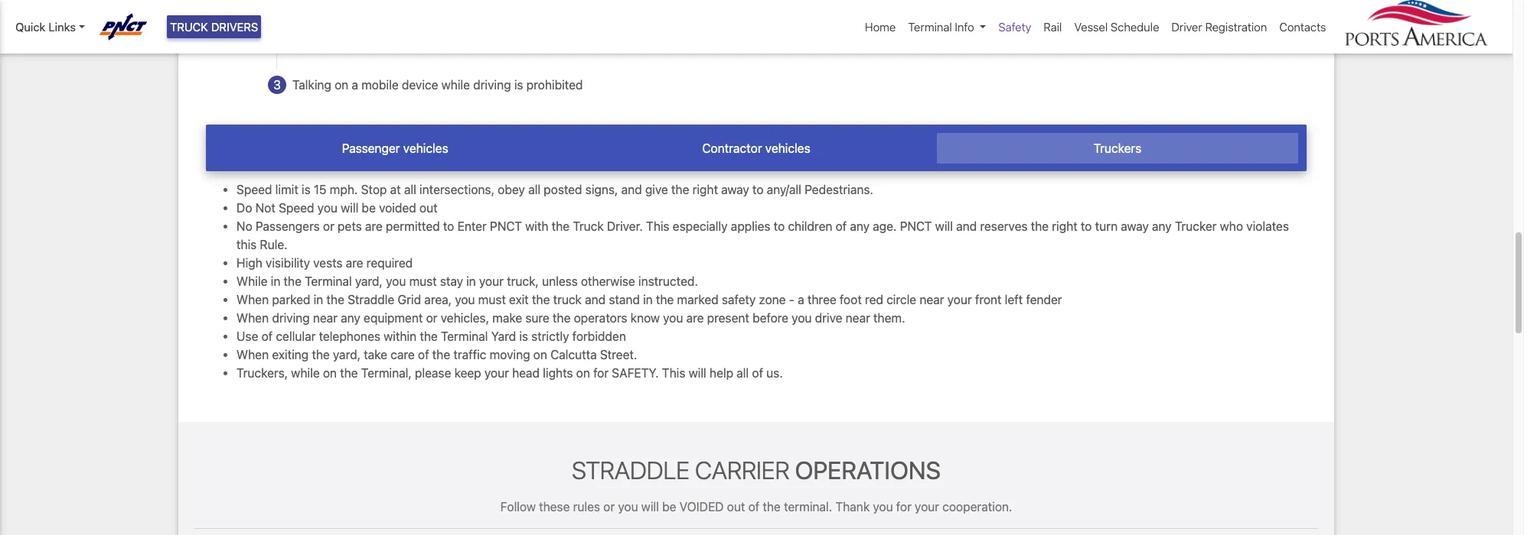 Task type: describe. For each thing, give the bounding box(es) containing it.
the down truck in the bottom of the page
[[553, 312, 571, 326]]

on down telephones
[[323, 367, 337, 381]]

talking on a mobile device while driving is prohibited
[[292, 78, 583, 92]]

0 vertical spatial a
[[352, 78, 358, 92]]

contractor vehicles
[[702, 142, 810, 156]]

1 horizontal spatial all
[[528, 183, 541, 197]]

-
[[789, 293, 795, 307]]

1 vertical spatial yard,
[[333, 349, 361, 362]]

drivers
[[211, 20, 258, 34]]

truckers link
[[937, 133, 1298, 164]]

forbidden
[[572, 330, 626, 344]]

a inside speed limit is 15 mph. stop at all intersections, obey all posted signs, and give the right away to any/all pedestrians. do not speed you will be voided out no passengers or pets are permitted to enter pnct with the truck driver. this especially applies to children of any age. pnct will and reserves the right to turn away any trucker who violates this rule. high visibility vests are required while in the terminal yard, you must stay in your truck, unless otherwise instructed. when parked in the straddle grid area, you must exit the truck and stand in the marked safety zone - a three foot red circle near your front left fender when driving near any equipment or vehicles, make sure the operators know you are present before you drive near them. use of cellular telephones within the terminal yard is strictly forbidden when exiting the yard, take care of the traffic moving on calcutta street. truckers, while on the terminal, please keep your head lights on for safety. this will help all of us.
[[798, 293, 804, 307]]

will left help
[[689, 367, 706, 381]]

passenger vehicles
[[342, 142, 448, 156]]

stand
[[609, 293, 640, 307]]

1 horizontal spatial or
[[426, 312, 437, 326]]

the right the within
[[420, 330, 438, 344]]

moving
[[490, 349, 530, 362]]

will right age.
[[935, 220, 953, 234]]

0 vertical spatial while
[[441, 78, 470, 92]]

passenger vehicles link
[[214, 133, 576, 164]]

in down visibility
[[271, 275, 280, 289]]

straddle carrier operations
[[572, 457, 941, 486]]

while inside speed limit is 15 mph. stop at all intersections, obey all posted signs, and give the right away to any/all pedestrians. do not speed you will be voided out no passengers or pets are permitted to enter pnct with the truck driver. this especially applies to children of any age. pnct will and reserves the right to turn away any trucker who violates this rule. high visibility vests are required while in the terminal yard, you must stay in your truck, unless otherwise instructed. when parked in the straddle grid area, you must exit the truck and stand in the marked safety zone - a three foot red circle near your front left fender when driving near any equipment or vehicles, make sure the operators know you are present before you drive near them. use of cellular telephones within the terminal yard is strictly forbidden when exiting the yard, take care of the traffic moving on calcutta street. truckers, while on the terminal, please keep your head lights on for safety. this will help all of us.
[[291, 367, 320, 381]]

0 horizontal spatial near
[[313, 312, 338, 326]]

talking
[[292, 78, 331, 92]]

designated
[[1079, 23, 1141, 37]]

not
[[255, 202, 275, 215]]

follow
[[500, 500, 536, 514]]

schedule
[[1111, 20, 1159, 34]]

2 when from the top
[[237, 312, 269, 326]]

exit
[[509, 293, 529, 307]]

any/all
[[767, 183, 801, 197]]

sure
[[525, 312, 549, 326]]

straddle inside speed limit is 15 mph. stop at all intersections, obey all posted signs, and give the right away to any/all pedestrians. do not speed you will be voided out no passengers or pets are permitted to enter pnct with the truck driver. this especially applies to children of any age. pnct will and reserves the right to turn away any trucker who violates this rule. high visibility vests are required while in the terminal yard, you must stay in your truck, unless otherwise instructed. when parked in the straddle grid area, you must exit the truck and stand in the marked safety zone - a three foot red circle near your front left fender when driving near any equipment or vehicles, make sure the operators know you are present before you drive near them. use of cellular telephones within the terminal yard is strictly forbidden when exiting the yard, take care of the traffic moving on calcutta street. truckers, while on the terminal, please keep your head lights on for safety. this will help all of us.
[[348, 293, 395, 307]]

1 vertical spatial right
[[1052, 220, 1078, 234]]

the right exiting
[[312, 349, 330, 362]]

applies
[[731, 220, 770, 234]]

parked
[[272, 293, 310, 307]]

be inside speed limit is 15 mph. stop at all intersections, obey all posted signs, and give the right away to any/all pedestrians. do not speed you will be voided out no passengers or pets are permitted to enter pnct with the truck driver. this especially applies to children of any age. pnct will and reserves the right to turn away any trucker who violates this rule. high visibility vests are required while in the terminal yard, you must stay in your truck, unless otherwise instructed. when parked in the straddle grid area, you must exit the truck and stand in the marked safety zone - a three foot red circle near your front left fender when driving near any equipment or vehicles, make sure the operators know you are present before you drive near them. use of cellular telephones within the terminal yard is strictly forbidden when exiting the yard, take care of the traffic moving on calcutta street. truckers, while on the terminal, please keep your head lights on for safety. this will help all of us.
[[362, 202, 376, 215]]

driver registration link
[[1165, 12, 1273, 42]]

within
[[384, 330, 417, 344]]

posted
[[544, 183, 582, 197]]

drive
[[815, 312, 842, 326]]

exiting
[[272, 349, 309, 362]]

prohibited
[[526, 78, 583, 92]]

us.
[[766, 367, 783, 381]]

stay
[[440, 275, 463, 289]]

driver registration
[[1172, 20, 1267, 34]]

will left "voided"
[[641, 500, 659, 514]]

telephones
[[319, 330, 380, 344]]

1 horizontal spatial out
[[727, 500, 745, 514]]

zone
[[759, 293, 786, 307]]

on right talking
[[335, 78, 349, 92]]

park containers and/or chassis in area designated by terminal link
[[824, 2, 1224, 57]]

pedestrians.
[[805, 183, 873, 197]]

carrier
[[695, 457, 790, 486]]

turn
[[1095, 220, 1118, 234]]

these
[[539, 500, 570, 514]]

will up pets
[[341, 202, 359, 215]]

1 horizontal spatial driving
[[473, 78, 511, 92]]

2 horizontal spatial terminal
[[908, 20, 952, 34]]

otherwise
[[581, 275, 635, 289]]

the up parked
[[284, 275, 302, 289]]

you down 15
[[317, 202, 338, 215]]

to right applies
[[774, 220, 785, 234]]

enter
[[457, 220, 487, 234]]

tab list containing passenger vehicles
[[206, 125, 1307, 172]]

home link
[[859, 12, 902, 42]]

cooperation.
[[943, 500, 1012, 514]]

care
[[391, 349, 415, 362]]

foot
[[840, 293, 862, 307]]

rail link
[[1038, 12, 1068, 42]]

you right know
[[663, 312, 683, 326]]

terminal info link
[[902, 12, 992, 42]]

2 vertical spatial terminal
[[441, 330, 488, 344]]

your left front
[[947, 293, 972, 307]]

0 horizontal spatial terminal
[[305, 275, 352, 289]]

the up the please on the bottom left of the page
[[432, 349, 450, 362]]

1 horizontal spatial for
[[896, 500, 912, 514]]

safety
[[999, 20, 1031, 34]]

0 horizontal spatial any
[[341, 312, 360, 326]]

mobile
[[361, 78, 399, 92]]

visibility
[[266, 257, 310, 270]]

area
[[1052, 23, 1076, 37]]

high
[[237, 257, 262, 270]]

especially
[[673, 220, 728, 234]]

the right with
[[552, 220, 570, 234]]

age.
[[873, 220, 897, 234]]

home
[[865, 20, 896, 34]]

contractor vehicles link
[[576, 133, 937, 164]]

0 vertical spatial yard,
[[355, 275, 383, 289]]

the down "instructed." in the left of the page
[[656, 293, 674, 307]]

you down -
[[792, 312, 812, 326]]

with
[[525, 220, 548, 234]]

3 when from the top
[[237, 349, 269, 362]]

required
[[367, 257, 413, 270]]

the down vests
[[326, 293, 344, 307]]

quick
[[15, 20, 45, 34]]

reserves
[[980, 220, 1028, 234]]

the down telephones
[[340, 367, 358, 381]]

by
[[1144, 23, 1158, 37]]

pets
[[338, 220, 362, 234]]

you up vehicles, at bottom left
[[455, 293, 475, 307]]

voided
[[680, 500, 724, 514]]

vehicles,
[[441, 312, 489, 326]]

rules
[[573, 500, 600, 514]]

quick links link
[[15, 18, 85, 36]]

you right rules
[[618, 500, 638, 514]]

quick links
[[15, 20, 76, 34]]

the left the terminal.
[[763, 500, 781, 514]]

in up know
[[643, 293, 653, 307]]

your down moving
[[484, 367, 509, 381]]

know
[[631, 312, 660, 326]]

obey
[[498, 183, 525, 197]]

1 when from the top
[[237, 293, 269, 307]]

give
[[645, 183, 668, 197]]

1 vertical spatial speed
[[279, 202, 314, 215]]

your left the cooperation.
[[915, 500, 939, 514]]

truckers
[[1094, 142, 1142, 156]]

instructed.
[[638, 275, 698, 289]]

info
[[955, 20, 974, 34]]

help
[[710, 367, 733, 381]]

left
[[1005, 293, 1023, 307]]

2 vertical spatial are
[[686, 312, 704, 326]]

circle
[[887, 293, 916, 307]]

2 vertical spatial or
[[603, 500, 615, 514]]

out inside speed limit is 15 mph. stop at all intersections, obey all posted signs, and give the right away to any/all pedestrians. do not speed you will be voided out no passengers or pets are permitted to enter pnct with the truck driver. this especially applies to children of any age. pnct will and reserves the right to turn away any trucker who violates this rule. high visibility vests are required while in the terminal yard, you must stay in your truck, unless otherwise instructed. when parked in the straddle grid area, you must exit the truck and stand in the marked safety zone - a three foot red circle near your front left fender when driving near any equipment or vehicles, make sure the operators know you are present before you drive near them. use of cellular telephones within the terminal yard is strictly forbidden when exiting the yard, take care of the traffic moving on calcutta street. truckers, while on the terminal, please keep your head lights on for safety. this will help all of us.
[[419, 202, 438, 215]]



Task type: vqa. For each thing, say whether or not it's contained in the screenshot.
first launch from right
no



Task type: locate. For each thing, give the bounding box(es) containing it.
speed up passengers
[[279, 202, 314, 215]]

1 horizontal spatial right
[[1052, 220, 1078, 234]]

1 horizontal spatial a
[[798, 293, 804, 307]]

pnct left with
[[490, 220, 522, 234]]

2 horizontal spatial or
[[603, 500, 615, 514]]

1 vertical spatial this
[[662, 367, 685, 381]]

speed
[[237, 183, 272, 197], [279, 202, 314, 215]]

right left "turn"
[[1052, 220, 1078, 234]]

and up the operators
[[585, 293, 606, 307]]

0 vertical spatial away
[[721, 183, 749, 197]]

be left "voided"
[[662, 500, 676, 514]]

device
[[402, 78, 438, 92]]

driver
[[1172, 20, 1202, 34]]

terminal.
[[784, 500, 832, 514]]

0 horizontal spatial away
[[721, 183, 749, 197]]

all right help
[[737, 367, 749, 381]]

when down while
[[237, 293, 269, 307]]

them.
[[873, 312, 905, 326]]

straddle up the equipment
[[348, 293, 395, 307]]

a right -
[[798, 293, 804, 307]]

0 vertical spatial this
[[646, 220, 670, 234]]

2 vertical spatial and
[[585, 293, 606, 307]]

street.
[[600, 349, 637, 362]]

take
[[364, 349, 387, 362]]

a left mobile
[[352, 78, 358, 92]]

0 vertical spatial for
[[593, 367, 609, 381]]

driving inside speed limit is 15 mph. stop at all intersections, obey all posted signs, and give the right away to any/all pedestrians. do not speed you will be voided out no passengers or pets are permitted to enter pnct with the truck driver. this especially applies to children of any age. pnct will and reserves the right to turn away any trucker who violates this rule. high visibility vests are required while in the terminal yard, you must stay in your truck, unless otherwise instructed. when parked in the straddle grid area, you must exit the truck and stand in the marked safety zone - a three foot red circle near your front left fender when driving near any equipment or vehicles, make sure the operators know you are present before you drive near them. use of cellular telephones within the terminal yard is strictly forbidden when exiting the yard, take care of the traffic moving on calcutta street. truckers, while on the terminal, please keep your head lights on for safety. this will help all of us.
[[272, 312, 310, 326]]

2 pnct from the left
[[900, 220, 932, 234]]

out
[[419, 202, 438, 215], [727, 500, 745, 514]]

traffic
[[453, 349, 486, 362]]

0 vertical spatial driving
[[473, 78, 511, 92]]

terminal left info
[[908, 20, 952, 34]]

1 horizontal spatial while
[[441, 78, 470, 92]]

driving left prohibited
[[473, 78, 511, 92]]

1 pnct from the left
[[490, 220, 522, 234]]

2 horizontal spatial any
[[1152, 220, 1172, 234]]

rule.
[[260, 238, 288, 252]]

2 vertical spatial is
[[519, 330, 528, 344]]

truck left the driver.
[[573, 220, 604, 234]]

1 vertical spatial be
[[662, 500, 676, 514]]

0 horizontal spatial a
[[352, 78, 358, 92]]

1 horizontal spatial must
[[478, 293, 506, 307]]

of left us.
[[752, 367, 763, 381]]

out up the permitted
[[419, 202, 438, 215]]

truckers,
[[237, 367, 288, 381]]

away up applies
[[721, 183, 749, 197]]

all right obey on the left of page
[[528, 183, 541, 197]]

1 horizontal spatial and
[[621, 183, 642, 197]]

lights
[[543, 367, 573, 381]]

tab list
[[206, 125, 1307, 172]]

out right "voided"
[[727, 500, 745, 514]]

2 horizontal spatial are
[[686, 312, 704, 326]]

on down strictly
[[533, 349, 547, 362]]

while
[[237, 275, 268, 289]]

2 horizontal spatial and
[[956, 220, 977, 234]]

unless
[[542, 275, 578, 289]]

front
[[975, 293, 1002, 307]]

yard,
[[355, 275, 383, 289], [333, 349, 361, 362]]

1 horizontal spatial vehicles
[[765, 142, 810, 156]]

marked
[[677, 293, 719, 307]]

truck drivers link
[[167, 15, 261, 39]]

and left give
[[621, 183, 642, 197]]

0 vertical spatial out
[[419, 202, 438, 215]]

children
[[788, 220, 832, 234]]

near up telephones
[[313, 312, 338, 326]]

terminal
[[1161, 23, 1206, 37]]

in right parked
[[314, 293, 323, 307]]

0 vertical spatial must
[[409, 275, 437, 289]]

keep
[[454, 367, 481, 381]]

is left prohibited
[[514, 78, 523, 92]]

near
[[920, 293, 944, 307], [313, 312, 338, 326], [846, 312, 870, 326]]

1 vertical spatial out
[[727, 500, 745, 514]]

do
[[237, 202, 252, 215]]

0 horizontal spatial driving
[[272, 312, 310, 326]]

of right children
[[836, 220, 847, 234]]

1 vertical spatial truck
[[573, 220, 604, 234]]

to left any/all
[[752, 183, 764, 197]]

the right reserves
[[1031, 220, 1049, 234]]

this right the driver.
[[646, 220, 670, 234]]

away
[[721, 183, 749, 197], [1121, 220, 1149, 234]]

1 vertical spatial or
[[426, 312, 437, 326]]

this
[[237, 238, 257, 252]]

0 vertical spatial are
[[365, 220, 383, 234]]

of right use in the left of the page
[[261, 330, 273, 344]]

trucker
[[1175, 220, 1217, 234]]

and/or
[[956, 23, 991, 37]]

and left reserves
[[956, 220, 977, 234]]

0 horizontal spatial while
[[291, 367, 320, 381]]

are down marked
[[686, 312, 704, 326]]

for down street.
[[593, 367, 609, 381]]

of up the please on the bottom left of the page
[[418, 349, 429, 362]]

at
[[390, 183, 401, 197]]

terminal info
[[908, 20, 974, 34]]

0 horizontal spatial vehicles
[[403, 142, 448, 156]]

1 vertical spatial away
[[1121, 220, 1149, 234]]

calcutta
[[550, 349, 597, 362]]

safety link
[[992, 12, 1038, 42]]

for inside speed limit is 15 mph. stop at all intersections, obey all posted signs, and give the right away to any/all pedestrians. do not speed you will be voided out no passengers or pets are permitted to enter pnct with the truck driver. this especially applies to children of any age. pnct will and reserves the right to turn away any trucker who violates this rule. high visibility vests are required while in the terminal yard, you must stay in your truck, unless otherwise instructed. when parked in the straddle grid area, you must exit the truck and stand in the marked safety zone - a three foot red circle near your front left fender when driving near any equipment or vehicles, make sure the operators know you are present before you drive near them. use of cellular telephones within the terminal yard is strictly forbidden when exiting the yard, take care of the traffic moving on calcutta street. truckers, while on the terminal, please keep your head lights on for safety. this will help all of us.
[[593, 367, 609, 381]]

in right stay
[[466, 275, 476, 289]]

1 vertical spatial for
[[896, 500, 912, 514]]

1 vertical spatial a
[[798, 293, 804, 307]]

of
[[836, 220, 847, 234], [261, 330, 273, 344], [418, 349, 429, 362], [752, 367, 763, 381], [748, 500, 760, 514]]

park containers and/or chassis in area designated by terminal
[[867, 23, 1206, 37]]

1 horizontal spatial truck
[[573, 220, 604, 234]]

is
[[514, 78, 523, 92], [302, 183, 311, 197], [519, 330, 528, 344]]

operators
[[574, 312, 627, 326]]

1 vertical spatial must
[[478, 293, 506, 307]]

1 horizontal spatial straddle
[[572, 457, 690, 486]]

1 horizontal spatial are
[[365, 220, 383, 234]]

while down exiting
[[291, 367, 320, 381]]

1 horizontal spatial be
[[662, 500, 676, 514]]

is right yard
[[519, 330, 528, 344]]

0 horizontal spatial truck
[[170, 20, 208, 34]]

any up telephones
[[341, 312, 360, 326]]

3
[[273, 78, 281, 92]]

0 horizontal spatial or
[[323, 220, 334, 234]]

1 horizontal spatial any
[[850, 220, 870, 234]]

1 vehicles from the left
[[403, 142, 448, 156]]

2 vertical spatial when
[[237, 349, 269, 362]]

1 vertical spatial terminal
[[305, 275, 352, 289]]

for
[[593, 367, 609, 381], [896, 500, 912, 514]]

this right safety.
[[662, 367, 685, 381]]

0 horizontal spatial pnct
[[490, 220, 522, 234]]

you right thank
[[873, 500, 893, 514]]

terminal down vests
[[305, 275, 352, 289]]

yard, down required
[[355, 275, 383, 289]]

in left area on the top
[[1039, 23, 1049, 37]]

to left "turn"
[[1081, 220, 1092, 234]]

when down use in the left of the page
[[237, 349, 269, 362]]

while right device
[[441, 78, 470, 92]]

to
[[752, 183, 764, 197], [443, 220, 454, 234], [774, 220, 785, 234], [1081, 220, 1092, 234]]

1 horizontal spatial near
[[846, 312, 870, 326]]

area,
[[424, 293, 452, 307]]

1 horizontal spatial terminal
[[441, 330, 488, 344]]

speed up 'do'
[[237, 183, 272, 197]]

any left age.
[[850, 220, 870, 234]]

mph.
[[330, 183, 358, 197]]

make
[[492, 312, 522, 326]]

you down required
[[386, 275, 406, 289]]

truck
[[553, 293, 582, 307]]

right
[[692, 183, 718, 197], [1052, 220, 1078, 234]]

truck left the "drivers"
[[170, 20, 208, 34]]

1 vertical spatial and
[[956, 220, 977, 234]]

near down foot
[[846, 312, 870, 326]]

2 horizontal spatial near
[[920, 293, 944, 307]]

0 vertical spatial right
[[692, 183, 718, 197]]

or right rules
[[603, 500, 615, 514]]

0 horizontal spatial straddle
[[348, 293, 395, 307]]

0 vertical spatial and
[[621, 183, 642, 197]]

to left enter
[[443, 220, 454, 234]]

1 horizontal spatial pnct
[[900, 220, 932, 234]]

0 vertical spatial speed
[[237, 183, 272, 197]]

operations
[[795, 457, 941, 486]]

containers
[[894, 23, 953, 37]]

passenger
[[342, 142, 400, 156]]

away right "turn"
[[1121, 220, 1149, 234]]

when
[[237, 293, 269, 307], [237, 312, 269, 326], [237, 349, 269, 362]]

are right vests
[[346, 257, 363, 270]]

are right pets
[[365, 220, 383, 234]]

driver.
[[607, 220, 643, 234]]

1 horizontal spatial speed
[[279, 202, 314, 215]]

1 vertical spatial when
[[237, 312, 269, 326]]

voided
[[379, 202, 416, 215]]

any left trucker
[[1152, 220, 1172, 234]]

on down calcutta
[[576, 367, 590, 381]]

terminal,
[[361, 367, 412, 381]]

cellular
[[276, 330, 316, 344]]

0 vertical spatial be
[[362, 202, 376, 215]]

2 horizontal spatial all
[[737, 367, 749, 381]]

chassis
[[995, 23, 1036, 37]]

of down straddle carrier operations
[[748, 500, 760, 514]]

fender
[[1026, 293, 1062, 307]]

0 horizontal spatial are
[[346, 257, 363, 270]]

2 vehicles from the left
[[765, 142, 810, 156]]

head
[[512, 367, 540, 381]]

must
[[409, 275, 437, 289], [478, 293, 506, 307]]

vehicles up intersections,
[[403, 142, 448, 156]]

no
[[237, 220, 252, 234]]

rail
[[1044, 20, 1062, 34]]

0 horizontal spatial must
[[409, 275, 437, 289]]

or down area,
[[426, 312, 437, 326]]

yard, down telephones
[[333, 349, 361, 362]]

0 horizontal spatial right
[[692, 183, 718, 197]]

present
[[707, 312, 749, 326]]

yard
[[491, 330, 516, 344]]

please
[[415, 367, 451, 381]]

vehicles for passenger vehicles
[[403, 142, 448, 156]]

any
[[850, 220, 870, 234], [1152, 220, 1172, 234], [341, 312, 360, 326]]

1 vertical spatial is
[[302, 183, 311, 197]]

while
[[441, 78, 470, 92], [291, 367, 320, 381]]

vessel schedule
[[1074, 20, 1159, 34]]

before
[[753, 312, 789, 326]]

vests
[[313, 257, 343, 270]]

when up use in the left of the page
[[237, 312, 269, 326]]

vehicles up any/all
[[765, 142, 810, 156]]

0 horizontal spatial all
[[404, 183, 416, 197]]

pnct right age.
[[900, 220, 932, 234]]

strictly
[[531, 330, 569, 344]]

all
[[404, 183, 416, 197], [528, 183, 541, 197], [737, 367, 749, 381]]

straddle up rules
[[572, 457, 690, 486]]

1 vertical spatial driving
[[272, 312, 310, 326]]

driving down parked
[[272, 312, 310, 326]]

0 vertical spatial truck
[[170, 20, 208, 34]]

must up make
[[478, 293, 506, 307]]

near right circle
[[920, 293, 944, 307]]

vehicles for contractor vehicles
[[765, 142, 810, 156]]

terminal down vehicles, at bottom left
[[441, 330, 488, 344]]

is left 15
[[302, 183, 311, 197]]

the right give
[[671, 183, 689, 197]]

0 vertical spatial is
[[514, 78, 523, 92]]

must up grid
[[409, 275, 437, 289]]

0 vertical spatial straddle
[[348, 293, 395, 307]]

violates
[[1246, 220, 1289, 234]]

1 vertical spatial are
[[346, 257, 363, 270]]

all right at
[[404, 183, 416, 197]]

0 horizontal spatial speed
[[237, 183, 272, 197]]

0 horizontal spatial and
[[585, 293, 606, 307]]

0 vertical spatial when
[[237, 293, 269, 307]]

right up especially
[[692, 183, 718, 197]]

follow these rules or you will be voided out of the terminal. thank you for your cooperation.
[[500, 500, 1012, 514]]

0 vertical spatial terminal
[[908, 20, 952, 34]]

your left 'truck,'
[[479, 275, 504, 289]]

0 horizontal spatial be
[[362, 202, 376, 215]]

1 horizontal spatial away
[[1121, 220, 1149, 234]]

grid
[[398, 293, 421, 307]]

the up sure
[[532, 293, 550, 307]]

1 vertical spatial straddle
[[572, 457, 690, 486]]

0 horizontal spatial for
[[593, 367, 609, 381]]

1 vertical spatial while
[[291, 367, 320, 381]]

0 vertical spatial or
[[323, 220, 334, 234]]

0 horizontal spatial out
[[419, 202, 438, 215]]

truck inside speed limit is 15 mph. stop at all intersections, obey all posted signs, and give the right away to any/all pedestrians. do not speed you will be voided out no passengers or pets are permitted to enter pnct with the truck driver. this especially applies to children of any age. pnct will and reserves the right to turn away any trucker who violates this rule. high visibility vests are required while in the terminal yard, you must stay in your truck, unless otherwise instructed. when parked in the straddle grid area, you must exit the truck and stand in the marked safety zone - a three foot red circle near your front left fender when driving near any equipment or vehicles, make sure the operators know you are present before you drive near them. use of cellular telephones within the terminal yard is strictly forbidden when exiting the yard, take care of the traffic moving on calcutta street. truckers, while on the terminal, please keep your head lights on for safety. this will help all of us.
[[573, 220, 604, 234]]



